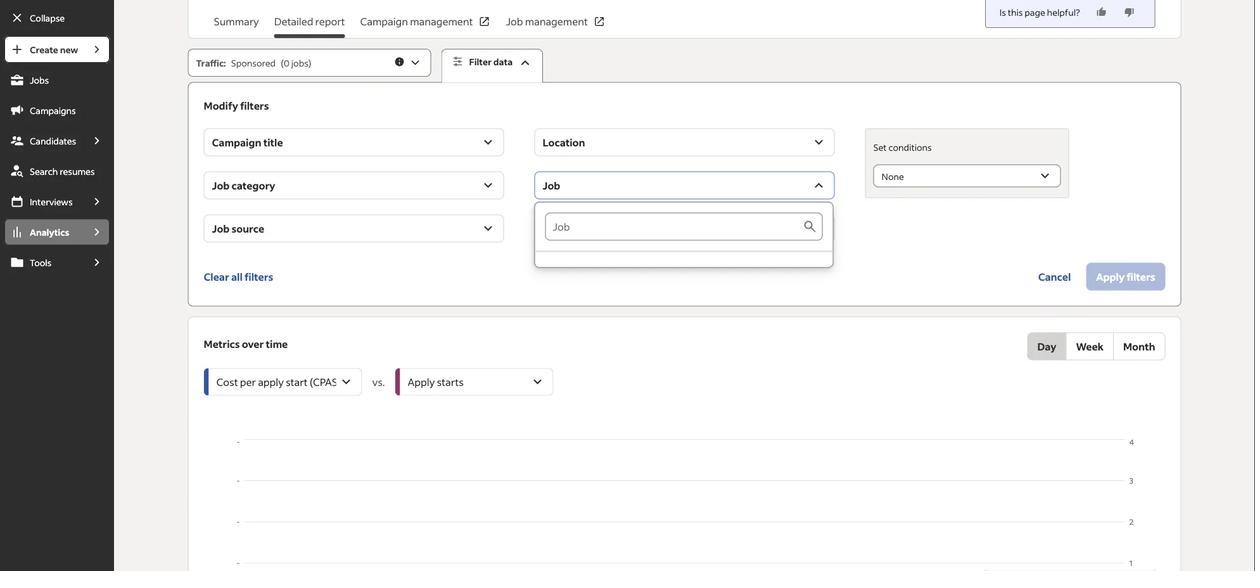 Task type: locate. For each thing, give the bounding box(es) containing it.
job left category at the left of page
[[212, 179, 230, 192]]

campaign
[[360, 15, 408, 28], [212, 136, 261, 149]]

job down location
[[543, 179, 561, 192]]

location
[[543, 136, 585, 149]]

modify
[[204, 99, 238, 112]]

metrics over time
[[204, 337, 288, 350]]

campaign management link
[[360, 14, 491, 38]]

(
[[281, 57, 284, 68]]

candidates
[[30, 135, 76, 146]]

none
[[882, 171, 905, 182]]

vs.
[[373, 375, 385, 388]]

job up data
[[506, 15, 523, 28]]

tools
[[30, 257, 51, 268]]

0 horizontal spatial management
[[410, 15, 473, 28]]

0 horizontal spatial campaign
[[212, 136, 261, 149]]

region
[[204, 437, 1166, 571]]

job
[[506, 15, 523, 28], [212, 179, 230, 192], [543, 179, 561, 192], [212, 222, 230, 235]]

campaign left title
[[212, 136, 261, 149]]

clear
[[204, 270, 229, 283]]

job for job source
[[212, 222, 230, 235]]

summary
[[214, 15, 259, 28]]

campaign for campaign title
[[212, 136, 261, 149]]

1 vertical spatial campaign
[[212, 136, 261, 149]]

job for job management
[[506, 15, 523, 28]]

jobs
[[291, 57, 309, 68]]

candidates link
[[4, 127, 84, 155]]

over
[[242, 337, 264, 350]]

day
[[1038, 340, 1057, 353]]

campaign management
[[360, 15, 473, 28]]

this page is helpful image
[[1096, 6, 1109, 18]]

search
[[30, 165, 58, 177]]

campaign for campaign management
[[360, 15, 408, 28]]

0 vertical spatial campaign
[[360, 15, 408, 28]]

filters right modify
[[240, 99, 269, 112]]

2 management from the left
[[525, 15, 588, 28]]

time
[[266, 337, 288, 350]]

set
[[874, 141, 887, 153]]

filters
[[240, 99, 269, 112], [245, 270, 273, 283]]

1 vertical spatial filters
[[245, 270, 273, 283]]

page
[[1025, 6, 1046, 18]]

job category
[[212, 179, 275, 192]]

data
[[494, 56, 513, 68]]

management
[[410, 15, 473, 28], [525, 15, 588, 28]]

job left the source
[[212, 222, 230, 235]]

campaign up the 'this filters data based on the type of traffic a job received, not the sponsored status of the job itself. some jobs may receive both sponsored and organic traffic. combined view shows all traffic.' icon on the top left of the page
[[360, 15, 408, 28]]

helpful?
[[1048, 6, 1081, 18]]

this page is not helpful image
[[1124, 6, 1136, 18]]

campaigns
[[30, 105, 76, 116]]

sponsored
[[231, 57, 276, 68]]

this filters data based on the type of traffic a job received, not the sponsored status of the job itself. some jobs may receive both sponsored and organic traffic. combined view shows all traffic. image
[[394, 56, 405, 68]]

analytics
[[30, 226, 69, 238]]

1 horizontal spatial management
[[525, 15, 588, 28]]

management for campaign management
[[410, 15, 473, 28]]

jobs
[[30, 74, 49, 86]]

job source
[[212, 222, 264, 235]]

detailed report
[[274, 15, 345, 28]]

1 management from the left
[[410, 15, 473, 28]]

is
[[1000, 6, 1007, 18]]

)
[[309, 57, 312, 68]]

search resumes
[[30, 165, 95, 177]]

job management
[[506, 15, 588, 28]]

category
[[232, 179, 275, 192]]

0 vertical spatial filters
[[240, 99, 269, 112]]

0
[[284, 57, 290, 68]]

job for job category
[[212, 179, 230, 192]]

resumes
[[60, 165, 95, 177]]

report
[[315, 15, 345, 28]]

filter
[[469, 56, 492, 68]]

menu bar
[[0, 36, 114, 571]]

conditions
[[889, 141, 932, 153]]

management for job management
[[525, 15, 588, 28]]

set conditions
[[874, 141, 932, 153]]

create
[[30, 44, 58, 55]]

week
[[1077, 340, 1104, 353]]

job category button
[[204, 172, 504, 199]]

clear all filters button
[[204, 263, 273, 291]]

jobs link
[[4, 66, 110, 94]]

filters right all
[[245, 270, 273, 283]]

all
[[231, 270, 243, 283]]

job list box
[[535, 203, 833, 267]]

job inside popup button
[[543, 179, 561, 192]]

1 horizontal spatial campaign
[[360, 15, 408, 28]]

campaign inside popup button
[[212, 136, 261, 149]]

cancel button
[[1029, 263, 1082, 291]]

campaign title button
[[204, 128, 504, 156]]



Task type: vqa. For each thing, say whether or not it's contained in the screenshot.
helpful?
yes



Task type: describe. For each thing, give the bounding box(es) containing it.
modify filters
[[204, 99, 269, 112]]

filter data button
[[442, 49, 543, 83]]

filters inside button
[[245, 270, 273, 283]]

job button
[[535, 172, 835, 199]]

location button
[[535, 128, 835, 156]]

detailed
[[274, 15, 313, 28]]

menu bar containing create new
[[0, 36, 114, 571]]

job source button
[[204, 215, 504, 243]]

traffic: sponsored ( 0 jobs )
[[196, 57, 312, 68]]

analytics link
[[4, 218, 84, 246]]

campaign title
[[212, 136, 283, 149]]

new
[[60, 44, 78, 55]]

create new
[[30, 44, 78, 55]]

detailed report link
[[274, 14, 345, 38]]

filter data
[[469, 56, 513, 68]]

job for job
[[543, 179, 561, 192]]

traffic:
[[196, 57, 226, 68]]

collapse button
[[4, 4, 110, 32]]

job management link
[[506, 14, 606, 38]]

summary link
[[214, 14, 259, 38]]

source
[[232, 222, 264, 235]]

none button
[[874, 165, 1062, 187]]

tools link
[[4, 249, 84, 276]]

is this page helpful?
[[1000, 6, 1081, 18]]

interviews link
[[4, 188, 84, 216]]

create new link
[[4, 36, 84, 63]]

title
[[264, 136, 283, 149]]

month
[[1124, 340, 1156, 353]]

metrics
[[204, 337, 240, 350]]

interviews
[[30, 196, 73, 207]]

this
[[1008, 6, 1024, 18]]

clear all filters
[[204, 270, 273, 283]]

Job field
[[546, 213, 803, 241]]

cancel
[[1039, 270, 1072, 283]]

collapse
[[30, 12, 65, 23]]

campaigns link
[[4, 96, 110, 124]]

search resumes link
[[4, 157, 110, 185]]



